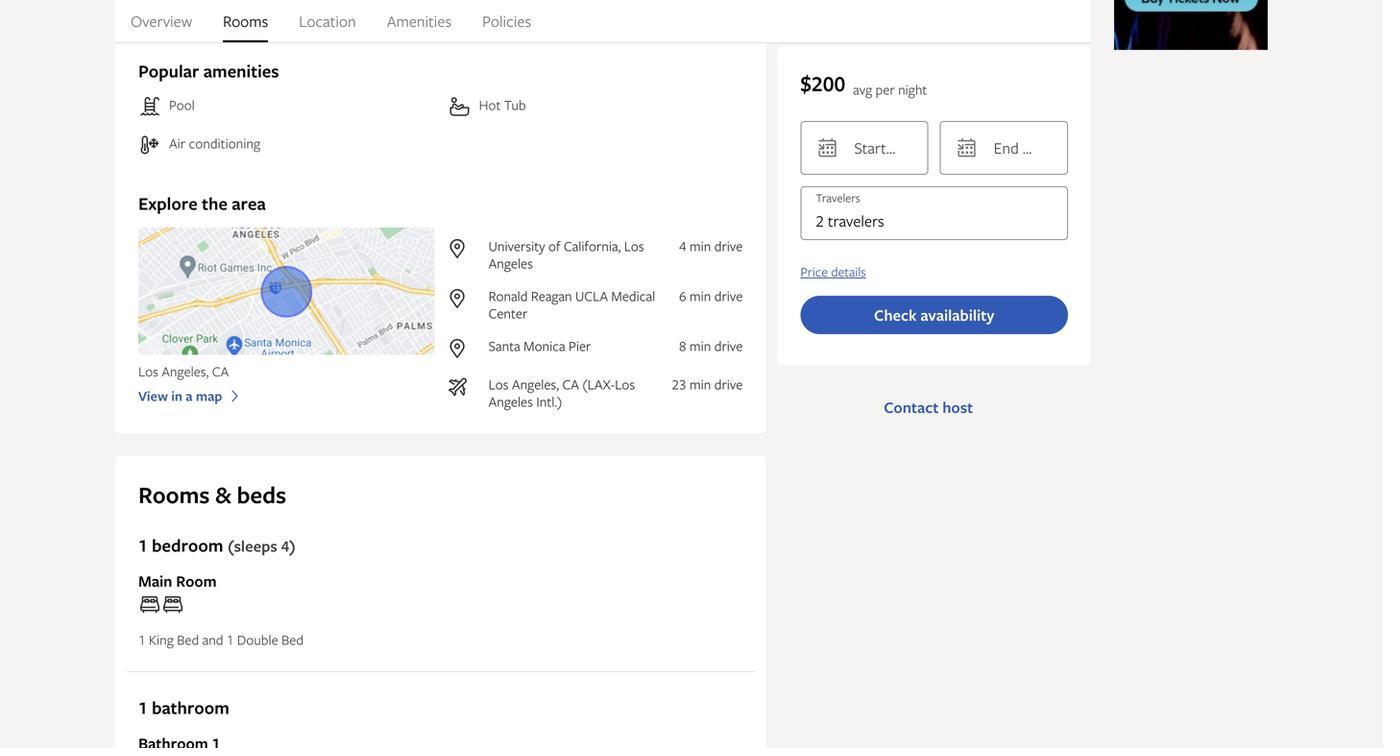 Task type: describe. For each thing, give the bounding box(es) containing it.
list containing overview
[[115, 0, 1092, 42]]

contact host
[[884, 397, 974, 418]]

pool list item
[[138, 95, 433, 118]]

4 min drive
[[679, 237, 743, 255]]

room
[[176, 571, 217, 592]]

min for 23
[[690, 375, 711, 394]]

medium image
[[226, 388, 244, 405]]

check availability button
[[801, 296, 1069, 334]]

view in a map button
[[138, 380, 435, 405]]

conditioning
[[189, 134, 260, 152]]

bathroom
[[152, 696, 230, 720]]

drive for 23 min drive
[[715, 375, 743, 394]]

travelers
[[828, 210, 885, 232]]

check
[[874, 305, 917, 326]]

the
[[202, 192, 228, 215]]

min for 6
[[690, 287, 711, 305]]

los up view
[[138, 362, 158, 380]]

night
[[899, 80, 928, 99]]

los left 23
[[615, 375, 635, 394]]

drive for 4 min drive
[[715, 237, 743, 255]]

2 bed from the left
[[282, 631, 304, 649]]

$200
[[801, 69, 846, 98]]

bedroom
[[152, 534, 223, 557]]

view
[[138, 387, 168, 405]]

popular location image for center
[[447, 287, 481, 310]]

contact host link
[[869, 388, 989, 427]]

per
[[876, 80, 895, 99]]

in
[[171, 387, 182, 405]]

ronald reagan ucla medical center
[[489, 287, 656, 322]]

23 min drive
[[672, 375, 743, 394]]

explore the area
[[138, 192, 266, 215]]

overview
[[131, 11, 192, 32]]

los inside university of california, los angeles
[[624, 237, 644, 255]]

monica
[[524, 337, 566, 355]]

university of california, los angeles
[[489, 237, 644, 272]]

double
[[237, 631, 278, 649]]

4
[[679, 237, 687, 255]]

ucla
[[576, 287, 608, 305]]

air conditioning list item
[[138, 134, 433, 157]]

rooms & beds
[[138, 479, 287, 511]]

hot
[[479, 96, 501, 114]]

medical
[[612, 287, 656, 305]]

air conditioning
[[169, 134, 260, 152]]

1 for 1 king bed and 1 double bed
[[138, 631, 146, 649]]

1 for 1 bedroom (sleeps 4)
[[138, 534, 148, 557]]

1 bathroom
[[138, 696, 230, 720]]

2 travelers
[[816, 210, 885, 232]]

1 king bed and 1 double bed
[[138, 631, 304, 649]]

view in a map
[[138, 387, 222, 405]]

map
[[196, 387, 222, 405]]

price
[[801, 263, 828, 281]]

amenities
[[387, 11, 452, 32]]

location link
[[299, 0, 356, 42]]

availability
[[921, 305, 995, 326]]

rooms for rooms & beds
[[138, 479, 210, 511]]



Task type: vqa. For each thing, say whether or not it's contained in the screenshot.
Hot Tub
yes



Task type: locate. For each thing, give the bounding box(es) containing it.
1 vertical spatial popular location image
[[447, 287, 481, 310]]

0 horizontal spatial ca
[[212, 362, 229, 380]]

los angeles, ca
[[138, 362, 229, 380]]

2 popular location image from the top
[[447, 287, 481, 310]]

min right the 4 at left top
[[690, 237, 711, 255]]

3 popular location image from the top
[[447, 337, 481, 360]]

angeles up ronald
[[489, 254, 533, 272]]

6
[[679, 287, 687, 305]]

3 drive from the top
[[715, 337, 743, 355]]

1 vertical spatial rooms
[[138, 479, 210, 511]]

4 drive from the top
[[715, 375, 743, 394]]

overview link
[[131, 0, 192, 42]]

min
[[690, 237, 711, 255], [690, 287, 711, 305], [690, 337, 711, 355], [690, 375, 711, 394]]

contact
[[884, 397, 939, 418]]

university
[[489, 237, 545, 255]]

0 horizontal spatial angeles,
[[162, 362, 209, 380]]

1 left king
[[138, 631, 146, 649]]

list containing university of california, los angeles
[[447, 237, 743, 411]]

drive for 8 min drive
[[715, 337, 743, 355]]

angeles inside university of california, los angeles
[[489, 254, 533, 272]]

ca
[[212, 362, 229, 380], [563, 375, 579, 394]]

1 vertical spatial list
[[447, 237, 743, 411]]

angeles,
[[162, 362, 209, 380], [512, 375, 559, 394]]

1 horizontal spatial bed
[[282, 631, 304, 649]]

california,
[[564, 237, 621, 255]]

(lax-
[[583, 375, 615, 394]]

rooms for rooms
[[223, 11, 268, 32]]

avg
[[854, 80, 873, 99]]

1 up main
[[138, 534, 148, 557]]

1 for 1 bathroom
[[138, 696, 148, 720]]

(sleeps
[[228, 536, 277, 557]]

1 drive from the top
[[715, 237, 743, 255]]

ca for los angeles, ca
[[212, 362, 229, 380]]

host
[[943, 397, 974, 418]]

bed left and
[[177, 631, 199, 649]]

min for 8
[[690, 337, 711, 355]]

los right "airport" "image" at the left bottom of page
[[489, 375, 509, 394]]

pier
[[569, 337, 591, 355]]

rooms left '&'
[[138, 479, 210, 511]]

min right 23
[[690, 375, 711, 394]]

tub
[[504, 96, 526, 114]]

hot tub
[[479, 96, 526, 114]]

popular location image left university
[[447, 237, 481, 260]]

popular amenities
[[138, 59, 279, 83]]

drive right 6
[[715, 287, 743, 305]]

2 drive from the top
[[715, 287, 743, 305]]

min right 6
[[690, 287, 711, 305]]

ca right intl.)
[[563, 375, 579, 394]]

drive up '23 min drive'
[[715, 337, 743, 355]]

angeles
[[489, 254, 533, 272], [489, 393, 533, 411]]

center
[[489, 304, 528, 322]]

1 left bathroom
[[138, 696, 148, 720]]

&
[[216, 479, 231, 511]]

1 horizontal spatial angeles,
[[512, 375, 559, 394]]

los angeles, ca (lax-los angeles intl.)
[[489, 375, 635, 411]]

rooms inside list
[[223, 11, 268, 32]]

bed right double
[[282, 631, 304, 649]]

beds
[[237, 479, 287, 511]]

angeles, for los angeles, ca
[[162, 362, 209, 380]]

santa
[[489, 337, 521, 355]]

drive down 8 min drive
[[715, 375, 743, 394]]

min right 8
[[690, 337, 711, 355]]

ca up map
[[212, 362, 229, 380]]

1 bedroom (sleeps 4)
[[138, 534, 296, 557]]

0 horizontal spatial rooms
[[138, 479, 210, 511]]

list
[[115, 0, 1092, 42], [447, 237, 743, 411]]

los right california,
[[624, 237, 644, 255]]

8 min drive
[[679, 337, 743, 355]]

2
[[816, 210, 824, 232]]

policies
[[482, 11, 532, 32]]

angeles left intl.)
[[489, 393, 533, 411]]

1 bed from the left
[[177, 631, 199, 649]]

ca for los angeles, ca (lax-los angeles intl.)
[[563, 375, 579, 394]]

rooms
[[223, 11, 268, 32], [138, 479, 210, 511]]

0 horizontal spatial bed
[[177, 631, 199, 649]]

2 angeles from the top
[[489, 393, 533, 411]]

0 vertical spatial angeles
[[489, 254, 533, 272]]

23
[[672, 375, 687, 394]]

4)
[[281, 536, 296, 557]]

popular location image up "airport" "image" at the left bottom of page
[[447, 337, 481, 360]]

popular location image
[[447, 237, 481, 260], [447, 287, 481, 310], [447, 337, 481, 360]]

and
[[202, 631, 223, 649]]

los
[[624, 237, 644, 255], [138, 362, 158, 380], [489, 375, 509, 394], [615, 375, 635, 394]]

1 min from the top
[[690, 237, 711, 255]]

popular location image for angeles
[[447, 237, 481, 260]]

king
[[149, 631, 174, 649]]

santa monica pier
[[489, 337, 591, 355]]

popular
[[138, 59, 199, 83]]

pool
[[169, 96, 195, 114]]

drive for 6 min drive
[[715, 287, 743, 305]]

0 vertical spatial rooms
[[223, 11, 268, 32]]

airport image
[[447, 376, 481, 399]]

1 horizontal spatial rooms
[[223, 11, 268, 32]]

2 travelers button
[[801, 186, 1069, 240]]

1 right and
[[227, 631, 234, 649]]

ca inside 'los angeles, ca (lax-los angeles intl.)'
[[563, 375, 579, 394]]

location
[[299, 11, 356, 32]]

reagan
[[531, 287, 572, 305]]

map image
[[138, 228, 435, 355]]

area
[[232, 192, 266, 215]]

amenities link
[[387, 0, 452, 42]]

bed
[[177, 631, 199, 649], [282, 631, 304, 649]]

a
[[186, 387, 193, 405]]

3 min from the top
[[690, 337, 711, 355]]

details
[[831, 263, 867, 281]]

main room
[[138, 571, 217, 592]]

price details button
[[801, 263, 1069, 281]]

policies link
[[482, 0, 532, 42]]

angeles, inside 'los angeles, ca (lax-los angeles intl.)'
[[512, 375, 559, 394]]

intl.)
[[537, 393, 563, 411]]

0 vertical spatial list
[[115, 0, 1092, 42]]

8
[[679, 337, 687, 355]]

1 horizontal spatial ca
[[563, 375, 579, 394]]

drive right the 4 at left top
[[715, 237, 743, 255]]

angeles, up a at the bottom left of page
[[162, 362, 209, 380]]

air
[[169, 134, 186, 152]]

2 min from the top
[[690, 287, 711, 305]]

hot tub list item
[[448, 95, 743, 118]]

price details check availability
[[801, 263, 995, 326]]

main
[[138, 571, 172, 592]]

of
[[549, 237, 561, 255]]

0 vertical spatial popular location image
[[447, 237, 481, 260]]

amenities
[[203, 59, 279, 83]]

min for 4
[[690, 237, 711, 255]]

drive
[[715, 237, 743, 255], [715, 287, 743, 305], [715, 337, 743, 355], [715, 375, 743, 394]]

angeles, for los angeles, ca (lax-los angeles intl.)
[[512, 375, 559, 394]]

4 min from the top
[[690, 375, 711, 394]]

$200 avg per night
[[801, 69, 928, 99]]

rooms up the amenities
[[223, 11, 268, 32]]

angeles inside 'los angeles, ca (lax-los angeles intl.)'
[[489, 393, 533, 411]]

1 vertical spatial angeles
[[489, 393, 533, 411]]

explore
[[138, 192, 198, 215]]

1
[[138, 534, 148, 557], [138, 631, 146, 649], [227, 631, 234, 649], [138, 696, 148, 720]]

ronald
[[489, 287, 528, 305]]

popular location image left ronald
[[447, 287, 481, 310]]

2 vertical spatial popular location image
[[447, 337, 481, 360]]

1 angeles from the top
[[489, 254, 533, 272]]

rooms link
[[223, 0, 268, 42]]

6 min drive
[[679, 287, 743, 305]]

angeles, down santa monica pier
[[512, 375, 559, 394]]

1 popular location image from the top
[[447, 237, 481, 260]]



